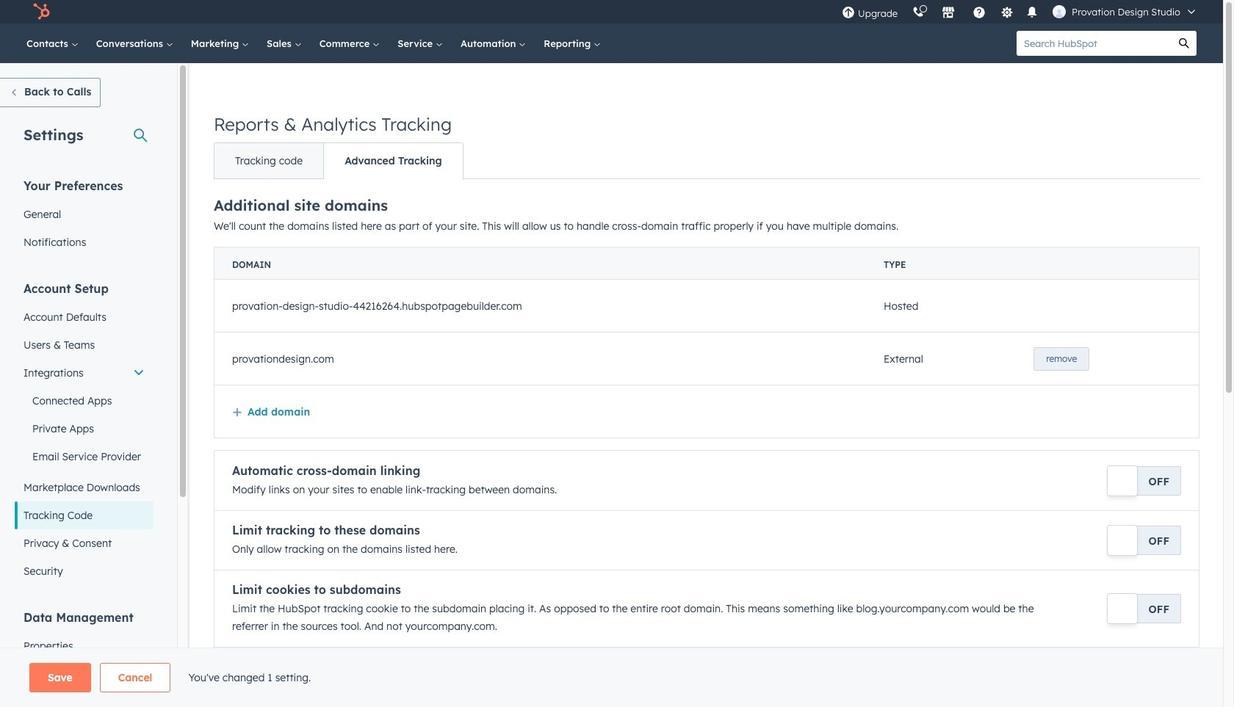Task type: locate. For each thing, give the bounding box(es) containing it.
navigation
[[214, 143, 463, 179]]

data management element
[[15, 610, 154, 708]]

your preferences element
[[15, 178, 154, 256]]

menu
[[835, 0, 1206, 24]]

account setup element
[[15, 281, 154, 586]]

james peterson image
[[1053, 5, 1066, 18]]

Search HubSpot search field
[[1017, 31, 1172, 56]]



Task type: vqa. For each thing, say whether or not it's contained in the screenshot.
Search HubSpot search box
yes



Task type: describe. For each thing, give the bounding box(es) containing it.
marketplaces image
[[942, 7, 955, 20]]



